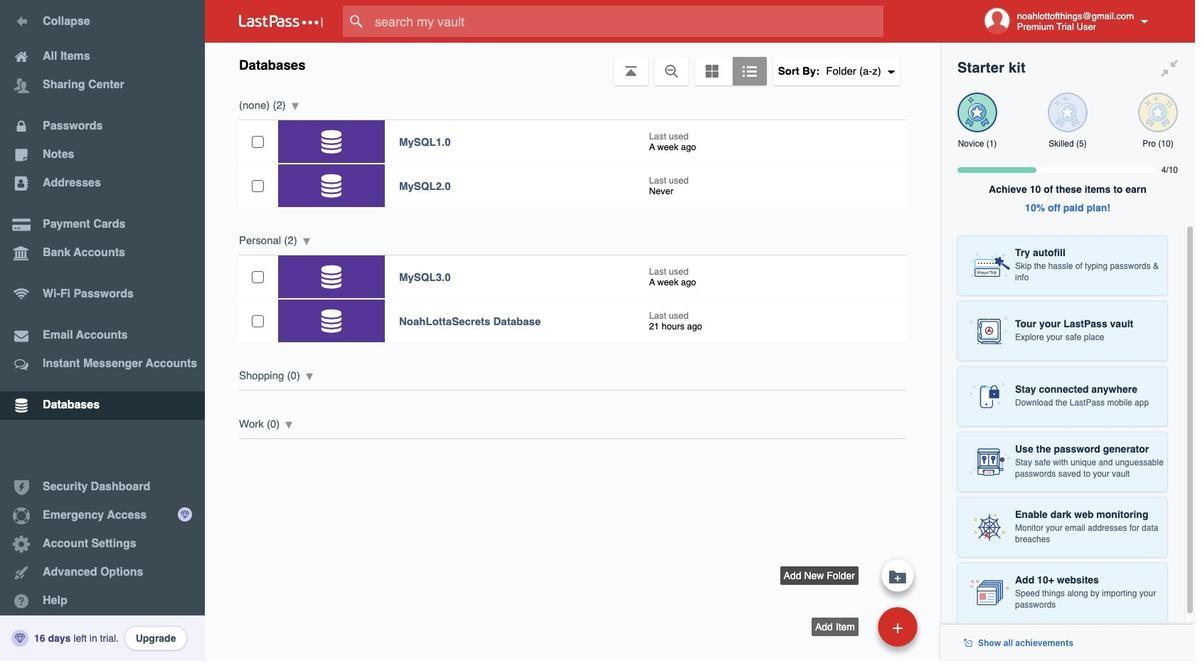 Task type: locate. For each thing, give the bounding box(es) containing it.
vault options navigation
[[205, 43, 941, 85]]

Search search field
[[343, 6, 912, 37]]

new item navigation
[[781, 555, 927, 661]]



Task type: vqa. For each thing, say whether or not it's contained in the screenshot.
New Item icon
no



Task type: describe. For each thing, give the bounding box(es) containing it.
lastpass image
[[239, 15, 323, 28]]

search my vault text field
[[343, 6, 912, 37]]

main navigation navigation
[[0, 0, 205, 661]]



